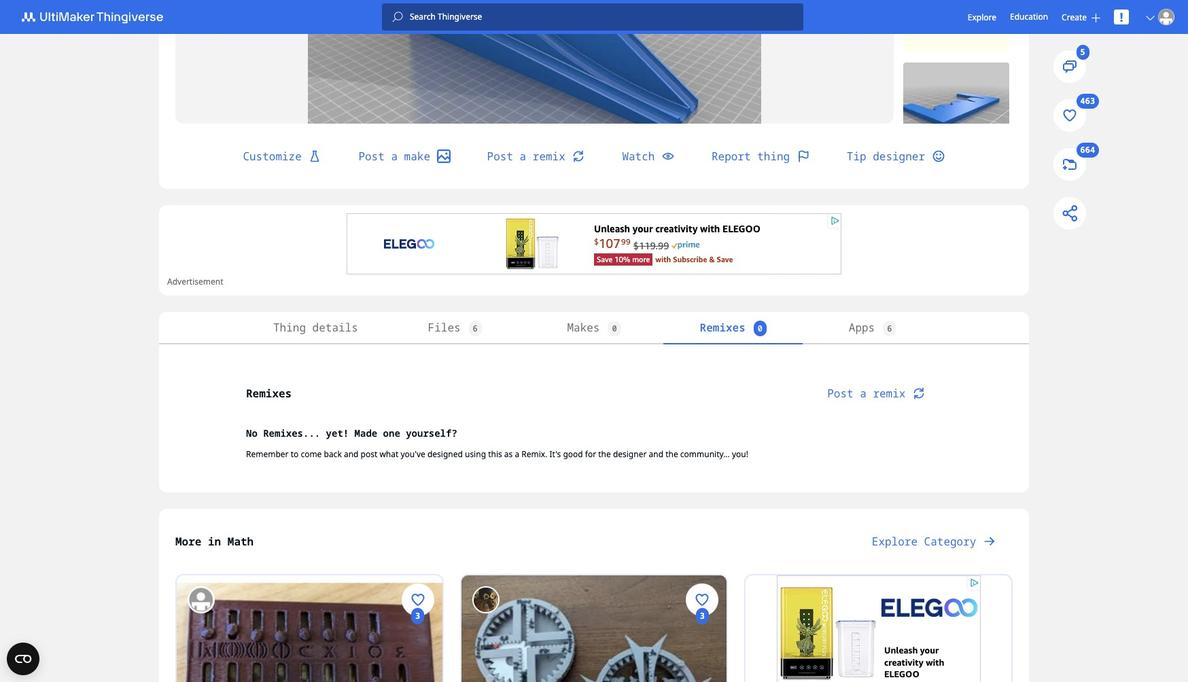 Task type: vqa. For each thing, say whether or not it's contained in the screenshot.
CUSTOMIZE link
yes



Task type: locate. For each thing, give the bounding box(es) containing it.
the right for
[[599, 449, 611, 460]]

designer inside button
[[873, 149, 925, 164]]

explore left category
[[872, 534, 918, 549]]

make
[[404, 149, 430, 164]]

in
[[208, 534, 221, 549]]

search control image
[[392, 12, 403, 22]]

1 3 from the left
[[415, 611, 420, 622]]

1 0 from the left
[[612, 323, 617, 335]]

thing details
[[273, 320, 358, 335]]

explore left the education "link"
[[968, 11, 997, 23]]

6
[[473, 323, 478, 335], [887, 323, 892, 335]]

0 vertical spatial explore
[[968, 11, 997, 23]]

the left community...
[[666, 449, 678, 460]]

1 the from the left
[[599, 449, 611, 460]]

post a remix
[[487, 149, 566, 164], [828, 386, 906, 401]]

1 vertical spatial thumbnail representing an image or video in the carousel image
[[904, 63, 1010, 144]]

0 horizontal spatial 6
[[473, 323, 478, 335]]

remember
[[246, 449, 289, 460]]

education
[[1010, 11, 1049, 22]]

0 horizontal spatial 0
[[612, 323, 617, 335]]

2 the from the left
[[666, 449, 678, 460]]

avatar image
[[1159, 9, 1175, 25], [188, 587, 215, 614], [472, 587, 500, 614]]

1 horizontal spatial remix
[[873, 386, 906, 401]]

post
[[359, 149, 385, 164], [487, 149, 513, 164], [828, 386, 854, 401]]

and
[[344, 449, 359, 460], [649, 449, 664, 460]]

category
[[924, 534, 977, 549]]

details
[[312, 320, 358, 335]]

as
[[504, 449, 513, 460]]

and left community...
[[649, 449, 664, 460]]

and left post
[[344, 449, 359, 460]]

post a remix for post a remix link to the right
[[828, 386, 906, 401]]

1 6 from the left
[[473, 323, 478, 335]]

1 horizontal spatial and
[[649, 449, 664, 460]]

remixes
[[700, 320, 746, 335], [246, 386, 292, 401]]

0 horizontal spatial explore
[[872, 534, 918, 549]]

remixes...
[[263, 427, 320, 440]]

what
[[380, 449, 399, 460]]

avatar image for thumbnail representing sine calculator machine
[[472, 587, 500, 614]]

designer right tip
[[873, 149, 925, 164]]

advertisement element
[[347, 214, 842, 275], [777, 576, 981, 683]]

1 thumbnail representing an image or video in the carousel image from the top
[[904, 0, 1010, 52]]

6 right apps on the right top of the page
[[887, 323, 892, 335]]

a
[[391, 149, 398, 164], [520, 149, 526, 164], [860, 386, 867, 401], [515, 449, 520, 460]]

2 3 from the left
[[700, 611, 705, 622]]

post a make link
[[342, 140, 467, 173]]

0 for makes
[[612, 323, 617, 335]]

post
[[361, 449, 378, 460]]

2 horizontal spatial avatar image
[[1159, 9, 1175, 25]]

remember to come back and post what you've designed using this as a remix. it's good for the designer and the community... you!
[[246, 449, 749, 460]]

made
[[355, 427, 378, 440]]

0 vertical spatial post a remix
[[487, 149, 566, 164]]

create
[[1062, 11, 1087, 23]]

6 right "files"
[[473, 323, 478, 335]]

1 horizontal spatial 6
[[887, 323, 892, 335]]

0 horizontal spatial designer
[[613, 449, 647, 460]]

1 horizontal spatial avatar image
[[472, 587, 500, 614]]

come
[[301, 449, 322, 460]]

explore
[[968, 11, 997, 23], [872, 534, 918, 549]]

thing
[[273, 320, 306, 335]]

remix
[[533, 149, 566, 164], [873, 386, 906, 401]]

customize link
[[227, 140, 338, 173]]

0 horizontal spatial post a remix
[[487, 149, 566, 164]]

463
[[1081, 95, 1096, 107]]

this
[[488, 449, 502, 460]]

good
[[563, 449, 583, 460]]

1 horizontal spatial explore
[[968, 11, 997, 23]]

post a remix for post a remix link to the left
[[487, 149, 566, 164]]

0 vertical spatial designer
[[873, 149, 925, 164]]

1 vertical spatial remix
[[873, 386, 906, 401]]

thing
[[758, 149, 790, 164]]

post a remix link
[[471, 140, 602, 173], [811, 377, 942, 410]]

explore category link
[[856, 526, 1013, 558]]

2 0 from the left
[[758, 323, 763, 335]]

1 vertical spatial explore
[[872, 534, 918, 549]]

0 horizontal spatial avatar image
[[188, 587, 215, 614]]

1 horizontal spatial designer
[[873, 149, 925, 164]]

0 horizontal spatial and
[[344, 449, 359, 460]]

designer
[[873, 149, 925, 164], [613, 449, 647, 460]]

tip
[[847, 149, 867, 164]]

0 vertical spatial post a remix link
[[471, 140, 602, 173]]

explore inside explore category link
[[872, 534, 918, 549]]

2 horizontal spatial post
[[828, 386, 854, 401]]

designer right for
[[613, 449, 647, 460]]

0 horizontal spatial the
[[599, 449, 611, 460]]

designed
[[428, 449, 463, 460]]

1 horizontal spatial the
[[666, 449, 678, 460]]

the
[[599, 449, 611, 460], [666, 449, 678, 460]]

1 horizontal spatial 0
[[758, 323, 763, 335]]

it's
[[550, 449, 561, 460]]

2 6 from the left
[[887, 323, 892, 335]]

1 horizontal spatial remixes
[[700, 320, 746, 335]]

0
[[612, 323, 617, 335], [758, 323, 763, 335]]

1 vertical spatial post a remix link
[[811, 377, 942, 410]]

3
[[415, 611, 420, 622], [700, 611, 705, 622]]

1 and from the left
[[344, 449, 359, 460]]

one
[[383, 427, 400, 440]]

1 vertical spatial remixes
[[246, 386, 292, 401]]

0 vertical spatial remix
[[533, 149, 566, 164]]

0 for remixes
[[758, 323, 763, 335]]

thumbnail representing an image or video in the carousel image
[[904, 0, 1010, 52], [904, 63, 1010, 144]]

1 horizontal spatial post a remix
[[828, 386, 906, 401]]

3 for thumbnail representing roman hand abacus (pocket abacus)
[[415, 611, 420, 622]]

remix.
[[522, 449, 548, 460]]

thumbnail representing roman hand abacus (pocket abacus) image
[[177, 576, 442, 683]]

1 vertical spatial post a remix
[[828, 386, 906, 401]]

1 horizontal spatial 3
[[700, 611, 705, 622]]

tip designer
[[847, 149, 925, 164]]

0 horizontal spatial 3
[[415, 611, 420, 622]]

explore for the explore button
[[968, 11, 997, 23]]

yourself?
[[406, 427, 457, 440]]

0 horizontal spatial remix
[[533, 149, 566, 164]]

0 vertical spatial thumbnail representing an image or video in the carousel image
[[904, 0, 1010, 52]]

remix for post a remix link to the right
[[873, 386, 906, 401]]



Task type: describe. For each thing, give the bounding box(es) containing it.
to
[[291, 449, 299, 460]]

open widget image
[[7, 643, 39, 676]]

plusicon image
[[1092, 13, 1101, 22]]

! link
[[1114, 9, 1129, 25]]

explore category
[[872, 534, 977, 549]]

using
[[465, 449, 486, 460]]

2 and from the left
[[649, 449, 664, 460]]

create button
[[1062, 11, 1101, 23]]

watch
[[622, 149, 655, 164]]

for
[[585, 449, 596, 460]]

tip designer button
[[831, 140, 962, 173]]

explore button
[[968, 11, 997, 23]]

0 horizontal spatial post a remix link
[[471, 140, 602, 173]]

advertisement
[[167, 276, 223, 288]]

yet!
[[326, 427, 349, 440]]

you've
[[401, 449, 426, 460]]

you!
[[732, 449, 749, 460]]

education link
[[1010, 10, 1049, 24]]

1 horizontal spatial post
[[487, 149, 513, 164]]

report thing
[[712, 149, 790, 164]]

community...
[[680, 449, 730, 460]]

!
[[1120, 9, 1124, 25]]

makes
[[567, 320, 600, 335]]

remix for post a remix link to the left
[[533, 149, 566, 164]]

664
[[1081, 144, 1096, 156]]

more
[[175, 534, 202, 549]]

back
[[324, 449, 342, 460]]

2 thumbnail representing an image or video in the carousel image from the top
[[904, 63, 1010, 144]]

Search Thingiverse text field
[[403, 12, 804, 22]]

report
[[712, 149, 751, 164]]

0 horizontal spatial remixes
[[246, 386, 292, 401]]

1 vertical spatial advertisement element
[[777, 576, 981, 683]]

3 for thumbnail representing sine calculator machine
[[700, 611, 705, 622]]

customize
[[243, 149, 302, 164]]

makerbot logo image
[[14, 9, 180, 25]]

thumbnail representing sine calculator machine image
[[461, 576, 727, 683]]

6 for apps
[[887, 323, 892, 335]]

5
[[1081, 47, 1086, 58]]

1 vertical spatial designer
[[613, 449, 647, 460]]

thing details button
[[246, 312, 385, 345]]

avatar image for thumbnail representing roman hand abacus (pocket abacus)
[[188, 587, 215, 614]]

apps
[[849, 320, 875, 335]]

no
[[246, 427, 258, 440]]

post a make
[[359, 149, 430, 164]]

6 for files
[[473, 323, 478, 335]]

files
[[428, 320, 461, 335]]

explore for explore category
[[872, 534, 918, 549]]

0 vertical spatial advertisement element
[[347, 214, 842, 275]]

0 vertical spatial remixes
[[700, 320, 746, 335]]

no remixes... yet! made one yourself?
[[246, 427, 457, 440]]

0 horizontal spatial post
[[359, 149, 385, 164]]

watch button
[[606, 140, 692, 173]]

1 horizontal spatial post a remix link
[[811, 377, 942, 410]]

more in math
[[175, 534, 254, 549]]

report thing link
[[696, 140, 827, 173]]

math
[[228, 534, 254, 549]]



